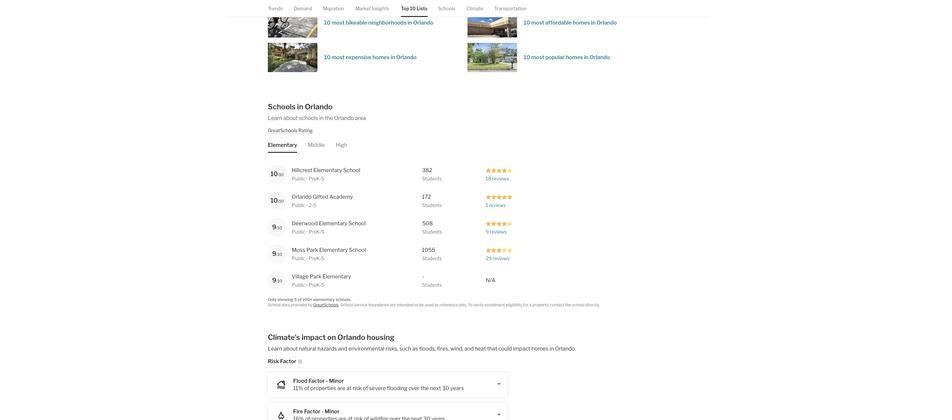 Task type: locate. For each thing, give the bounding box(es) containing it.
public down the village
[[292, 283, 305, 288]]

9 /10 for deerwood elementary school
[[272, 224, 282, 231]]

9 /10 up only
[[272, 277, 282, 284]]

park inside village park elementary public • prek-5
[[310, 274, 322, 280]]

prek- up only showing 5 of                100+ elementary schools.
[[309, 283, 321, 288]]

homes inside 10 most popular homes in orlando link
[[566, 54, 583, 60]]

• inside hillcrest elementary school public • prek-5
[[306, 176, 308, 182]]

factor right fire
[[304, 409, 321, 415]]

• down hillcrest
[[306, 176, 308, 182]]

fire factor - minor
[[293, 409, 340, 415]]

2 vertical spatial 9 /10
[[272, 277, 282, 284]]

5 inside deerwood elementary school public • prek-5
[[321, 229, 324, 235]]

elementary down orlando gifted academy public • 2-5
[[319, 221, 348, 227]]

students for 1055
[[422, 256, 442, 262]]

trends
[[268, 6, 283, 11]]

1 horizontal spatial schools
[[438, 6, 456, 11]]

rating
[[299, 128, 313, 133]]

1 vertical spatial the
[[566, 303, 572, 308]]

1 public from the top
[[292, 176, 305, 182]]

0 vertical spatial schools
[[438, 6, 456, 11]]

10 most popular homes in orlando
[[524, 54, 610, 60]]

0 horizontal spatial are
[[338, 386, 346, 392]]

/10 up showing
[[276, 279, 282, 284]]

reviews
[[492, 176, 509, 182], [489, 203, 506, 208], [490, 229, 507, 235], [493, 256, 510, 262]]

1 horizontal spatial the
[[421, 386, 429, 392]]

5 down hillcrest elementary school button
[[321, 176, 324, 182]]

9 /10
[[272, 224, 282, 231], [272, 251, 282, 258], [272, 277, 282, 284]]

gifted
[[313, 194, 328, 200]]

5 inside village park elementary public • prek-5
[[321, 283, 324, 288]]

/10 left 2-
[[278, 199, 284, 204]]

students up school data provided by greatschools . school service boundaries are intended to be used as reference only. to verify enrollment eligibility for a property, contact the school directly.
[[422, 283, 442, 288]]

factor up "properties" on the left
[[309, 379, 325, 385]]

10 most affordable homes in orlando
[[524, 19, 617, 26]]

homes inside '10 most expensive homes in orlando' link
[[373, 54, 390, 60]]

10 /10 for hillcrest elementary school
[[271, 171, 284, 178]]

orlando.
[[555, 346, 576, 353]]

• for hillcrest
[[306, 176, 308, 182]]

10 /10 for orlando gifted academy
[[271, 197, 284, 204]]

/10 for hillcrest
[[278, 172, 284, 177]]

reviews for 1055
[[493, 256, 510, 262]]

about up greatschools rating
[[284, 115, 298, 121]]

9 left deerwood
[[272, 224, 276, 231]]

homes right affordable
[[573, 19, 590, 26]]

school inside moss park elementary school public • prek-5
[[349, 247, 366, 254]]

about
[[284, 115, 298, 121], [284, 346, 298, 353]]

9 /10 left the "moss"
[[272, 251, 282, 258]]

0 horizontal spatial impact
[[302, 334, 326, 342]]

of right 11%
[[304, 386, 309, 392]]

-
[[422, 274, 424, 280], [326, 379, 328, 385], [322, 409, 324, 415]]

1 10 /10 from the top
[[271, 171, 284, 178]]

1055
[[422, 247, 435, 254]]

1 horizontal spatial as
[[435, 303, 439, 308]]

homes inside 10 most affordable homes in orlando link
[[573, 19, 590, 26]]

orlando inside 10 most bikeable neighborhoods in orlando "link"
[[413, 19, 434, 26]]

elementary up schools.
[[323, 274, 351, 280]]

public down deerwood
[[292, 229, 305, 235]]

prek- down hillcrest
[[309, 176, 321, 182]]

5 students from the top
[[422, 283, 442, 288]]

3 prek- from the top
[[309, 256, 321, 262]]

0 horizontal spatial schools
[[268, 102, 296, 111]]

migration link
[[323, 0, 344, 17]]

school down schools.
[[341, 303, 353, 308]]

impact
[[302, 334, 326, 342], [514, 346, 531, 353]]

on
[[327, 334, 336, 342]]

5 up elementary
[[321, 283, 324, 288]]

2 10 /10 from the top
[[271, 197, 284, 204]]

and right hazards
[[338, 346, 347, 353]]

climate's impact on orlando housing
[[268, 334, 395, 342]]

about down climate's
[[284, 346, 298, 353]]

5 down gifted on the left of the page
[[314, 203, 317, 208]]

deerwood elementary school public • prek-5
[[292, 221, 366, 235]]

0 vertical spatial about
[[284, 115, 298, 121]]

• up the village
[[306, 256, 308, 262]]

minor for fire
[[325, 409, 340, 415]]

2 public from the top
[[292, 203, 305, 208]]

rating 4.0 out of 5 element for 9
[[486, 221, 513, 227]]

100+
[[303, 298, 312, 303]]

- up "properties" on the left
[[326, 379, 328, 385]]

prek- inside hillcrest elementary school public • prek-5
[[309, 176, 321, 182]]

508 students
[[422, 221, 442, 235]]

9 /10 for moss park elementary school
[[272, 251, 282, 258]]

minor down "properties" on the left
[[325, 409, 340, 415]]

1 vertical spatial schools
[[268, 102, 296, 111]]

academy
[[330, 194, 353, 200]]

schools up greatschools rating
[[268, 102, 296, 111]]

4 prek- from the top
[[309, 283, 321, 288]]

as right such in the bottom left of the page
[[413, 346, 418, 353]]

elementary inside deerwood elementary school public • prek-5
[[319, 221, 348, 227]]

schools.
[[336, 298, 351, 303]]

directly.
[[586, 303, 600, 308]]

reviews down rating 5.0 out of 5 element
[[489, 203, 506, 208]]

4 students from the top
[[422, 256, 442, 262]]

public down the "moss"
[[292, 256, 305, 262]]

0 horizontal spatial -
[[322, 409, 324, 415]]

schools link
[[438, 0, 456, 17]]

minor up "properties" on the left
[[329, 379, 344, 385]]

reviews for 382
[[492, 176, 509, 182]]

0 vertical spatial 10 /10
[[271, 171, 284, 178]]

1 vertical spatial about
[[284, 346, 298, 353]]

1 vertical spatial 10 /10
[[271, 197, 284, 204]]

are
[[390, 303, 396, 308], [338, 386, 346, 392]]

prek- for deerwood
[[309, 229, 321, 235]]

10
[[410, 6, 416, 11], [324, 19, 331, 26], [524, 19, 530, 26], [324, 54, 331, 60], [524, 54, 530, 60], [271, 171, 278, 178], [271, 197, 278, 204]]

1 horizontal spatial impact
[[514, 346, 531, 353]]

1 9 /10 from the top
[[272, 224, 282, 231]]

2 vertical spatial -
[[322, 409, 324, 415]]

prek- up village park elementary public • prek-5
[[309, 256, 321, 262]]

5 up provided
[[294, 298, 297, 303]]

1 horizontal spatial -
[[326, 379, 328, 385]]

5 inside moss park elementary school public • prek-5
[[321, 256, 324, 262]]

area
[[355, 115, 366, 121]]

most left popular
[[532, 54, 545, 60]]

9 up only
[[272, 277, 276, 284]]

orlando
[[413, 19, 434, 26], [597, 19, 617, 26], [397, 54, 417, 60], [590, 54, 610, 60], [305, 102, 333, 111], [334, 115, 354, 121], [292, 194, 312, 200], [338, 334, 366, 342]]

0 vertical spatial minor
[[329, 379, 344, 385]]

2 9 /10 from the top
[[272, 251, 282, 258]]

/10 left hillcrest
[[278, 172, 284, 177]]

as right "used"
[[435, 303, 439, 308]]

• inside orlando gifted academy public • 2-5
[[306, 203, 308, 208]]

9
[[272, 224, 276, 231], [486, 229, 489, 235], [272, 251, 276, 258], [272, 277, 276, 284]]

factor right risk
[[280, 359, 296, 365]]

1 horizontal spatial greatschools
[[314, 303, 339, 308]]

1 vertical spatial -
[[326, 379, 328, 385]]

rating 4.0 out of 5 element
[[486, 168, 513, 173], [486, 221, 513, 227]]

10 most bikeable neighborhoods in orlando link
[[268, 8, 468, 37]]

students down 382
[[422, 176, 442, 182]]

1 vertical spatial rating 4.0 out of 5 element
[[486, 221, 513, 227]]

hazards
[[318, 346, 337, 353]]

3 students from the top
[[422, 229, 442, 235]]

school down high on the top left of the page
[[343, 167, 360, 174]]

0 vertical spatial 9 /10
[[272, 224, 282, 231]]

prek- for hillcrest
[[309, 176, 321, 182]]

factor for flood
[[309, 379, 325, 385]]

homes for expensive
[[373, 54, 390, 60]]

most for popular
[[532, 54, 545, 60]]

5 for hillcrest
[[321, 176, 324, 182]]

5 public from the top
[[292, 283, 305, 288]]

0 vertical spatial -
[[422, 274, 424, 280]]

0 vertical spatial learn
[[268, 115, 282, 121]]

172
[[422, 194, 431, 200]]

risk factor
[[268, 359, 296, 365]]

public left 2-
[[292, 203, 305, 208]]

most down "migration" link
[[332, 19, 345, 26]]

elementary down greatschools rating
[[268, 142, 297, 148]]

elementary inside village park elementary public • prek-5
[[323, 274, 351, 280]]

4 public from the top
[[292, 256, 305, 262]]

- down "properties" on the left
[[322, 409, 324, 415]]

prek- down deerwood
[[309, 229, 321, 235]]

- students
[[422, 274, 442, 288]]

rating 4.0 out of 5 element up 9 reviews
[[486, 221, 513, 227]]

orlando inside 10 most popular homes in orlando link
[[590, 54, 610, 60]]

and left heat
[[465, 346, 474, 353]]

elementary inside hillcrest elementary school public • prek-5
[[314, 167, 342, 174]]

market insights link
[[356, 0, 389, 17]]

/10 left the "moss"
[[276, 252, 282, 257]]

/10 left deerwood
[[276, 226, 282, 231]]

3 • from the top
[[306, 229, 308, 235]]

5 down deerwood elementary school button
[[321, 229, 324, 235]]

factor inside the flood factor - minor 11% of properties are at risk of severe flooding over the next 30 years
[[309, 379, 325, 385]]

most left the expensive
[[332, 54, 345, 60]]

4 • from the top
[[306, 256, 308, 262]]

1 horizontal spatial of
[[304, 386, 309, 392]]

29
[[486, 256, 492, 262]]

• down deerwood
[[306, 229, 308, 235]]

impact right could
[[514, 346, 531, 353]]

service
[[354, 303, 368, 308]]

learn up greatschools rating
[[268, 115, 282, 121]]

• left 2-
[[306, 203, 308, 208]]

2 horizontal spatial -
[[422, 274, 424, 280]]

elementary down deerwood elementary school public • prek-5
[[319, 247, 348, 254]]

schools for schools
[[438, 6, 456, 11]]

3 9 /10 from the top
[[272, 277, 282, 284]]

1 vertical spatial impact
[[514, 346, 531, 353]]

10 /10
[[271, 171, 284, 178], [271, 197, 284, 204]]

public down hillcrest
[[292, 176, 305, 182]]

students down the 172 in the left of the page
[[422, 203, 442, 208]]

- down 1055 students
[[422, 274, 424, 280]]

18 reviews
[[486, 176, 509, 182]]

elementary
[[268, 142, 297, 148], [314, 167, 342, 174], [319, 221, 348, 227], [319, 247, 348, 254], [323, 274, 351, 280]]

- inside - students
[[422, 274, 424, 280]]

school inside deerwood elementary school public • prek-5
[[349, 221, 366, 227]]

1 about from the top
[[284, 115, 298, 121]]

5 • from the top
[[306, 283, 308, 288]]

5 down the moss park elementary school button at the bottom left
[[321, 256, 324, 262]]

climate link
[[467, 0, 484, 17]]

homes right popular
[[566, 54, 583, 60]]

0 vertical spatial are
[[390, 303, 396, 308]]

0 horizontal spatial as
[[413, 346, 418, 353]]

prek- inside moss park elementary school public • prek-5
[[309, 256, 321, 262]]

public inside deerwood elementary school public • prek-5
[[292, 229, 305, 235]]

2 horizontal spatial of
[[363, 386, 368, 392]]

elementary right hillcrest
[[314, 167, 342, 174]]

greatschools rating
[[268, 128, 313, 133]]

1 vertical spatial minor
[[325, 409, 340, 415]]

flood factor - minor 11% of properties are at risk of severe flooding over the next 30 years
[[293, 379, 464, 392]]

rating 4.0 out of 5 element up 18 reviews
[[486, 168, 513, 173]]

park inside moss park elementary school public • prek-5
[[307, 247, 318, 254]]

/10 for deerwood
[[276, 226, 282, 231]]

3 public from the top
[[292, 229, 305, 235]]

1 horizontal spatial are
[[390, 303, 396, 308]]

0 vertical spatial park
[[307, 247, 318, 254]]

0 horizontal spatial and
[[338, 346, 347, 353]]

middle element
[[308, 134, 325, 153]]

transportation
[[495, 6, 527, 11]]

are left 'intended'
[[390, 303, 396, 308]]

park right the "moss"
[[307, 247, 318, 254]]

0 vertical spatial rating 4.0 out of 5 element
[[486, 168, 513, 173]]

• inside village park elementary public • prek-5
[[306, 283, 308, 288]]

1 rating 4.0 out of 5 element from the top
[[486, 168, 513, 173]]

reviews down "rating 3.0 out of 5" element
[[493, 256, 510, 262]]

impact up natural
[[302, 334, 326, 342]]

9 /10 left deerwood
[[272, 224, 282, 231]]

5 inside orlando gifted academy public • 2-5
[[314, 203, 317, 208]]

5 inside hillcrest elementary school public • prek-5
[[321, 176, 324, 182]]

homes right the expensive
[[373, 54, 390, 60]]

factor
[[280, 359, 296, 365], [309, 379, 325, 385], [304, 409, 321, 415]]

learn up risk
[[268, 346, 282, 353]]

orlando inside orlando gifted academy public • 2-5
[[292, 194, 312, 200]]

park for moss
[[307, 247, 318, 254]]

2 prek- from the top
[[309, 229, 321, 235]]

2 about from the top
[[284, 346, 298, 353]]

school
[[343, 167, 360, 174], [349, 221, 366, 227], [349, 247, 366, 254], [268, 303, 281, 308], [341, 303, 353, 308]]

factor for risk
[[280, 359, 296, 365]]

public inside orlando gifted academy public • 2-5
[[292, 203, 305, 208]]

orlando gifted academy public • 2-5
[[292, 194, 353, 208]]

• inside deerwood elementary school public • prek-5
[[306, 229, 308, 235]]

are inside the flood factor - minor 11% of properties are at risk of severe flooding over the next 30 years
[[338, 386, 346, 392]]

village
[[292, 274, 309, 280]]

minor inside the flood factor - minor 11% of properties are at risk of severe flooding over the next 30 years
[[329, 379, 344, 385]]

2 vertical spatial factor
[[304, 409, 321, 415]]

172 students
[[422, 194, 442, 208]]

11%
[[293, 386, 303, 392]]

1 reviews
[[486, 203, 506, 208]]

prek- inside village park elementary public • prek-5
[[309, 283, 321, 288]]

school down deerwood elementary school button
[[349, 247, 366, 254]]

n/a
[[486, 278, 496, 284]]

prek- inside deerwood elementary school public • prek-5
[[309, 229, 321, 235]]

9 for deerwood elementary school
[[272, 224, 276, 231]]

students down '508'
[[422, 229, 442, 235]]

1 vertical spatial 9 /10
[[272, 251, 282, 258]]

school down "academy"
[[349, 221, 366, 227]]

the
[[325, 115, 333, 121], [566, 303, 572, 308], [421, 386, 429, 392]]

greatschools up elementary element
[[268, 128, 298, 133]]

moss park elementary school button
[[292, 247, 384, 255]]

1 horizontal spatial and
[[465, 346, 474, 353]]

2 students from the top
[[422, 203, 442, 208]]

• inside moss park elementary school public • prek-5
[[306, 256, 308, 262]]

1 • from the top
[[306, 176, 308, 182]]

reference
[[440, 303, 458, 308]]

park right the village
[[310, 274, 322, 280]]

the right schools
[[325, 115, 333, 121]]

0 horizontal spatial the
[[325, 115, 333, 121]]

•
[[306, 176, 308, 182], [306, 203, 308, 208], [306, 229, 308, 235], [306, 256, 308, 262], [306, 283, 308, 288]]

fires,
[[437, 346, 450, 353]]

schools right lists
[[438, 6, 456, 11]]

1 students from the top
[[422, 176, 442, 182]]

homes
[[573, 19, 590, 26], [373, 54, 390, 60], [566, 54, 583, 60], [532, 346, 549, 353]]

- inside the flood factor - minor 11% of properties are at risk of severe flooding over the next 30 years
[[326, 379, 328, 385]]

could
[[499, 346, 512, 353]]

reviews right 18
[[492, 176, 509, 182]]

students down 1055
[[422, 256, 442, 262]]

elementary
[[313, 298, 335, 303]]

1 vertical spatial are
[[338, 386, 346, 392]]

to
[[415, 303, 418, 308]]

learn about schools in the orlando area
[[268, 115, 366, 121]]

2 rating 4.0 out of 5 element from the top
[[486, 221, 513, 227]]

public for village park elementary
[[292, 283, 305, 288]]

most left affordable
[[532, 19, 545, 26]]

most affordable homes image
[[468, 8, 517, 37]]

are left the at
[[338, 386, 346, 392]]

9 left the "moss"
[[272, 251, 276, 258]]

5
[[321, 176, 324, 182], [314, 203, 317, 208], [321, 229, 324, 235], [321, 256, 324, 262], [321, 283, 324, 288], [294, 298, 297, 303]]

0 vertical spatial as
[[435, 303, 439, 308]]

the left school
[[566, 303, 572, 308]]

1 vertical spatial as
[[413, 346, 418, 353]]

lists
[[417, 6, 428, 11]]

housing
[[367, 334, 395, 342]]

1 learn from the top
[[268, 115, 282, 121]]

• down the village
[[306, 283, 308, 288]]

reviews up "rating 3.0 out of 5" element
[[490, 229, 507, 235]]

most expensive homes image
[[268, 43, 318, 72]]

schools for schools in orlando
[[268, 102, 296, 111]]

0 vertical spatial factor
[[280, 359, 296, 365]]

the right over
[[421, 386, 429, 392]]

2 learn from the top
[[268, 346, 282, 353]]

market insights
[[356, 6, 389, 11]]

of up provided
[[298, 298, 302, 303]]

2 vertical spatial the
[[421, 386, 429, 392]]

most inside "link"
[[332, 19, 345, 26]]

of right the risk
[[363, 386, 368, 392]]

1 prek- from the top
[[309, 176, 321, 182]]

1 vertical spatial park
[[310, 274, 322, 280]]

2 horizontal spatial the
[[566, 303, 572, 308]]

of
[[298, 298, 302, 303], [304, 386, 309, 392], [363, 386, 368, 392]]

verify
[[474, 303, 484, 308]]

/10 for orlando
[[278, 199, 284, 204]]

2 • from the top
[[306, 203, 308, 208]]

over
[[409, 386, 420, 392]]

public inside village park elementary public • prek-5
[[292, 283, 305, 288]]

1 vertical spatial learn
[[268, 346, 282, 353]]

1 vertical spatial factor
[[309, 379, 325, 385]]

greatschools down elementary
[[314, 303, 339, 308]]

public for orlando gifted academy
[[292, 203, 305, 208]]

1 vertical spatial greatschools
[[314, 303, 339, 308]]

0 horizontal spatial greatschools
[[268, 128, 298, 133]]

public inside hillcrest elementary school public • prek-5
[[292, 176, 305, 182]]



Task type: describe. For each thing, give the bounding box(es) containing it.
by
[[308, 303, 313, 308]]

reviews for 508
[[490, 229, 507, 235]]

risk
[[353, 386, 362, 392]]

most for bikeable
[[332, 19, 345, 26]]

factor for fire
[[304, 409, 321, 415]]

enrollment
[[485, 303, 505, 308]]

to
[[468, 303, 473, 308]]

1 and from the left
[[338, 346, 347, 353]]

- for flood factor - minor 11% of properties are at risk of severe flooding over the next 30 years
[[326, 379, 328, 385]]

showing
[[278, 298, 294, 303]]

provided
[[291, 303, 307, 308]]

public for hillcrest elementary school
[[292, 176, 305, 182]]

2-
[[309, 203, 314, 208]]

0 vertical spatial impact
[[302, 334, 326, 342]]

10 most bikeable neighborhoods in orlando
[[324, 19, 434, 26]]

next
[[430, 386, 441, 392]]

trends link
[[268, 0, 283, 17]]

floods,
[[419, 346, 436, 353]]

demand
[[294, 6, 312, 11]]

1
[[486, 203, 488, 208]]

learn for learn about schools in the orlando area
[[268, 115, 282, 121]]

18
[[486, 176, 491, 182]]

park for village
[[310, 274, 322, 280]]

students for 382
[[422, 176, 442, 182]]

30
[[442, 386, 450, 392]]

• for orlando
[[306, 203, 308, 208]]

public for deerwood elementary school
[[292, 229, 305, 235]]

transportation link
[[495, 0, 527, 17]]

school inside hillcrest elementary school public • prek-5
[[343, 167, 360, 174]]

for
[[523, 303, 529, 308]]

9 for moss park elementary school
[[272, 251, 276, 258]]

learn about natural hazards and environmental risks, such as floods, fires, wind, and heat that      could impact homes in orlando.
[[268, 346, 576, 353]]

9 /10 for village park elementary
[[272, 277, 282, 284]]

contact
[[550, 303, 565, 308]]

382 students
[[422, 167, 442, 182]]

orlando inside '10 most expensive homes in orlando' link
[[397, 54, 417, 60]]

schools
[[299, 115, 318, 121]]

property,
[[533, 303, 549, 308]]

school data provided by greatschools . school service boundaries are intended to be used as reference only. to verify enrollment eligibility for a property, contact the school directly.
[[268, 303, 600, 308]]

reviews for 172
[[489, 203, 506, 208]]

high
[[336, 142, 348, 148]]

hillcrest elementary school public • prek-5
[[292, 167, 360, 182]]

0 vertical spatial greatschools
[[268, 128, 298, 133]]

middle
[[308, 142, 325, 148]]

hillcrest
[[292, 167, 313, 174]]

popular
[[546, 54, 565, 60]]

moss
[[292, 247, 305, 254]]

0 horizontal spatial of
[[298, 298, 302, 303]]

at
[[347, 386, 352, 392]]

natural
[[299, 346, 317, 353]]

moss park elementary school public • prek-5
[[292, 247, 366, 262]]

properties
[[311, 386, 336, 392]]

9 reviews
[[486, 229, 507, 235]]

/10 for village
[[276, 279, 282, 284]]

about for natural
[[284, 346, 298, 353]]

climate's
[[268, 334, 300, 342]]

demand link
[[294, 0, 312, 17]]

• for village
[[306, 283, 308, 288]]

orlando inside 10 most affordable homes in orlando link
[[597, 19, 617, 26]]

village park elementary public • prek-5
[[292, 274, 351, 288]]

minor for flood
[[329, 379, 344, 385]]

29 reviews
[[486, 256, 510, 262]]

high element
[[336, 134, 348, 153]]

fire
[[293, 409, 303, 415]]

9 for village park elementary
[[272, 277, 276, 284]]

prek- for village
[[309, 283, 321, 288]]

severe
[[369, 386, 386, 392]]

boundaries
[[369, 303, 389, 308]]

10 most expensive homes in orlando
[[324, 54, 417, 60]]

about for schools
[[284, 115, 298, 121]]

rating 5.0 out of 5 element
[[486, 194, 513, 200]]

top
[[401, 6, 409, 11]]

• for deerwood
[[306, 229, 308, 235]]

homes for affordable
[[573, 19, 590, 26]]

elementary element
[[268, 134, 297, 153]]

affordable
[[546, 19, 572, 26]]

neighborhoods
[[368, 19, 407, 26]]

orlando gifted academy button
[[292, 193, 384, 201]]

students for 172
[[422, 203, 442, 208]]

.
[[339, 303, 340, 308]]

such
[[400, 346, 412, 353]]

10 most popular homes in orlando link
[[468, 43, 668, 72]]

most bikeable neighborhoods image
[[268, 8, 318, 37]]

9 up "rating 3.0 out of 5" element
[[486, 229, 489, 235]]

years
[[451, 386, 464, 392]]

flood
[[293, 379, 308, 385]]

risks,
[[386, 346, 399, 353]]

students for 508
[[422, 229, 442, 235]]

rating 4.0 out of 5 element for 10
[[486, 168, 513, 173]]

expensive
[[346, 54, 372, 60]]

most for affordable
[[532, 19, 545, 26]]

top 10 lists
[[401, 6, 428, 11]]

heat
[[475, 346, 486, 353]]

- for fire factor - minor
[[322, 409, 324, 415]]

insights
[[372, 6, 389, 11]]

environmental
[[349, 346, 385, 353]]

/10 for moss
[[276, 252, 282, 257]]

5 for deerwood
[[321, 229, 324, 235]]

migration
[[323, 6, 344, 11]]

deerwood elementary school button
[[292, 220, 384, 228]]

5 for orlando
[[314, 203, 317, 208]]

homes for popular
[[566, 54, 583, 60]]

rating 3.0 out of 5 element
[[486, 248, 513, 253]]

only showing 5 of                100+ elementary schools.
[[268, 298, 351, 303]]

0 vertical spatial the
[[325, 115, 333, 121]]

most for expensive
[[332, 54, 345, 60]]

the inside the flood factor - minor 11% of properties are at risk of severe flooding over the next 30 years
[[421, 386, 429, 392]]

top 10 lists link
[[401, 0, 428, 17]]

market
[[356, 6, 371, 11]]

508
[[422, 221, 433, 227]]

greatschools link
[[314, 303, 339, 308]]

382
[[422, 167, 433, 174]]

5 for village
[[321, 283, 324, 288]]

schools in orlando
[[268, 102, 333, 111]]

10 most affordable homes in orlando link
[[468, 8, 668, 37]]

learn for learn about natural hazards and environmental risks, such as floods, fires, wind, and heat that      could impact homes in orlando.
[[268, 346, 282, 353]]

in inside "link"
[[408, 19, 412, 26]]

data
[[282, 303, 290, 308]]

2 and from the left
[[465, 346, 474, 353]]

elementary inside moss park elementary school public • prek-5
[[319, 247, 348, 254]]

10 most expensive homes in orlando link
[[268, 43, 468, 72]]

homes left the orlando.
[[532, 346, 549, 353]]

hillcrest elementary school button
[[292, 167, 384, 175]]

public inside moss park elementary school public • prek-5
[[292, 256, 305, 262]]

school down only
[[268, 303, 281, 308]]

most popular homes image
[[468, 43, 517, 72]]

1055 students
[[422, 247, 442, 262]]

a
[[530, 303, 532, 308]]

students for -
[[422, 283, 442, 288]]

eligibility
[[506, 303, 523, 308]]

school
[[573, 303, 585, 308]]



Task type: vqa. For each thing, say whether or not it's contained in the screenshot.
9 /10 for Moss Park Elementary School
yes



